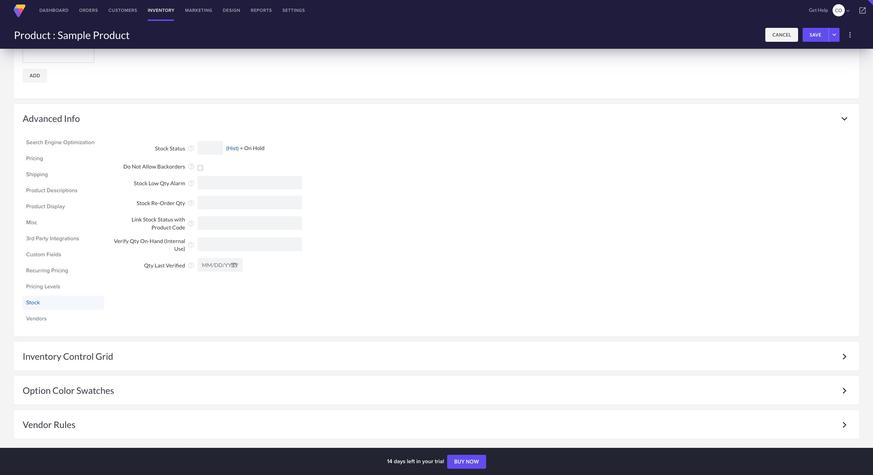 Task type: locate. For each thing, give the bounding box(es) containing it.
stock left low
[[134, 180, 148, 187]]

verified
[[166, 262, 185, 269]]

product inside product descriptions link
[[26, 187, 45, 195]]

custom
[[26, 251, 45, 259]]

3 help_outline from the top
[[188, 180, 195, 187]]

design
[[223, 7, 241, 14]]

product up hand
[[152, 224, 171, 231]]

hold
[[253, 145, 265, 152]]

(internal
[[164, 238, 185, 244]]

last
[[155, 262, 165, 269]]

0 vertical spatial inventory
[[148, 7, 175, 14]]

3rd
[[26, 235, 34, 243]]

customers
[[109, 7, 137, 14]]

advanced info
[[23, 113, 80, 124]]

2 vertical spatial pricing
[[26, 283, 43, 291]]

help_outline inside stock low qty alarm help_outline
[[188, 180, 195, 187]]

stock link
[[26, 297, 101, 309]]

7 help_outline from the top
[[188, 262, 195, 269]]

add
[[30, 73, 40, 79]]

2 help_outline from the top
[[188, 163, 195, 170]]

1 vertical spatial inventory
[[23, 351, 61, 363]]

qty inside stock low qty alarm help_outline
[[160, 180, 169, 187]]

qty right low
[[160, 180, 169, 187]]

4 expand_more from the top
[[839, 420, 851, 432]]

custom fields
[[26, 251, 61, 259]]

stock inside stock low qty alarm help_outline
[[134, 180, 148, 187]]

product up misc
[[26, 203, 45, 211]]

qty inside the verify qty on-hand (internal use) help_outline
[[130, 238, 139, 244]]

3rd party integrations
[[26, 235, 79, 243]]

save
[[811, 32, 822, 38]]

stock for stock
[[26, 299, 40, 307]]

MM/DD/YYYY text field
[[198, 259, 243, 272]]

product down shipping
[[26, 187, 45, 195]]

stock up vendors
[[26, 299, 40, 307]]

status up backorders
[[170, 145, 185, 152]]

0 horizontal spatial inventory
[[23, 351, 61, 363]]

stock for stock low qty alarm help_outline
[[134, 180, 148, 187]]

more_vert button
[[844, 28, 858, 42]]

stock inside the stock re-order qty help_outline
[[137, 200, 150, 206]]

product
[[14, 29, 51, 41], [93, 29, 130, 41], [26, 187, 45, 195], [26, 203, 45, 211], [152, 224, 171, 231]]

product for product : sample product
[[14, 29, 51, 41]]

expand_more for inventory control grid
[[839, 351, 851, 363]]

now
[[466, 460, 480, 465]]

sample
[[58, 29, 91, 41]]

co
[[836, 7, 843, 13]]

control
[[63, 351, 94, 363]]

1 help_outline from the top
[[188, 145, 195, 152]]

2 expand_more from the top
[[839, 351, 851, 363]]

help_outline
[[188, 145, 195, 152], [188, 163, 195, 170], [188, 180, 195, 187], [188, 200, 195, 207], [188, 220, 195, 227], [188, 242, 195, 249], [188, 262, 195, 269]]

get
[[810, 7, 818, 13]]

rules
[[54, 420, 76, 431]]

pricing down search
[[26, 155, 43, 163]]

display
[[47, 203, 65, 211]]

None text field
[[198, 141, 223, 155]]

3rd party integrations link
[[26, 233, 101, 245]]

stock inside link stock status with product code help_outline
[[143, 216, 157, 223]]

re-
[[151, 200, 160, 206]]

status
[[170, 145, 185, 152], [158, 216, 173, 223]]

6 help_outline from the top
[[188, 242, 195, 249]]

custom fields link
[[26, 249, 101, 261]]

pricing for pricing
[[26, 155, 43, 163]]

shipping link
[[26, 169, 101, 181]]

1 vertical spatial pricing
[[51, 267, 68, 275]]

qty left on-
[[130, 238, 139, 244]]

trial
[[435, 458, 445, 466]]

1 horizontal spatial inventory
[[148, 7, 175, 14]]

help
[[819, 7, 829, 13]]

help_outline inside the stock re-order qty help_outline
[[188, 200, 195, 207]]

co 
[[836, 7, 852, 14]]

1 expand_more from the top
[[839, 113, 851, 125]]

pricing levels link
[[26, 281, 101, 293]]

backorders
[[157, 163, 185, 170]]

help_outline inside qty last verified help_outline
[[188, 262, 195, 269]]

inventory
[[148, 7, 175, 14], [23, 351, 61, 363]]

0 vertical spatial pricing
[[26, 155, 43, 163]]

qty last verified help_outline
[[144, 262, 195, 269]]

stock right the link
[[143, 216, 157, 223]]

in
[[417, 458, 421, 466]]

your
[[423, 458, 434, 466]]

advanced
[[23, 113, 62, 124]]

left
[[407, 458, 415, 466]]

optimization
[[63, 139, 95, 147]]

stock for stock status help_outline
[[155, 145, 169, 152]]

stock left re-
[[137, 200, 150, 206]]

pricing inside "link"
[[26, 155, 43, 163]]

add link
[[23, 69, 47, 83]]

reports
[[251, 7, 272, 14]]

4 help_outline from the top
[[188, 200, 195, 207]]

orders
[[79, 7, 98, 14]]

get help
[[810, 7, 829, 13]]

0 vertical spatial status
[[170, 145, 185, 152]]

pricing link
[[26, 153, 101, 165]]

5 help_outline from the top
[[188, 220, 195, 227]]

product display link
[[26, 201, 101, 213]]

1 vertical spatial status
[[158, 216, 173, 223]]

shipping
[[26, 171, 48, 179]]

qty
[[160, 180, 169, 187], [176, 200, 185, 206], [130, 238, 139, 244], [144, 262, 154, 269]]

on
[[244, 145, 252, 152]]

pricing levels
[[26, 283, 60, 291]]

pricing
[[26, 155, 43, 163], [51, 267, 68, 275], [26, 283, 43, 291]]

qty left 'last'
[[144, 262, 154, 269]]

stock inside the "stock status help_outline"
[[155, 145, 169, 152]]

inventory for inventory control grid
[[23, 351, 61, 363]]

qty right the "order"
[[176, 200, 185, 206]]

status left with
[[158, 216, 173, 223]]

expand_more for advanced info
[[839, 113, 851, 125]]

expand_more
[[839, 113, 851, 125], [839, 351, 851, 363], [839, 386, 851, 397], [839, 420, 851, 432]]

pricing down 'recurring'
[[26, 283, 43, 291]]

stock re-order qty help_outline
[[137, 200, 195, 207]]

product left the :
[[14, 29, 51, 41]]

pricing down custom fields link
[[51, 267, 68, 275]]


[[846, 8, 852, 14]]

None text field
[[198, 176, 302, 190], [198, 196, 302, 210], [198, 217, 302, 230], [198, 238, 302, 252], [198, 176, 302, 190], [198, 196, 302, 210], [198, 217, 302, 230], [198, 238, 302, 252]]

color
[[52, 386, 75, 397]]

verify qty on-hand (internal use) help_outline
[[114, 238, 195, 252]]

stock up do not allow backorders help_outline
[[155, 145, 169, 152]]

3 expand_more from the top
[[839, 386, 851, 397]]



Task type: vqa. For each thing, say whether or not it's contained in the screenshot.
The Category Display link
no



Task type: describe. For each thing, give the bounding box(es) containing it.
recurring pricing link
[[26, 265, 101, 277]]

dashboard
[[39, 7, 69, 14]]

qty inside the stock re-order qty help_outline
[[176, 200, 185, 206]]

info
[[64, 113, 80, 124]]

use)
[[174, 246, 185, 252]]

with
[[174, 216, 185, 223]]

product descriptions
[[26, 187, 78, 195]]

verify
[[114, 238, 129, 244]]

grid
[[96, 351, 113, 363]]

pricing for pricing levels
[[26, 283, 43, 291]]

party
[[36, 235, 48, 243]]

(hist) link
[[226, 145, 239, 153]]

integrations
[[50, 235, 79, 243]]

search
[[26, 139, 43, 147]]

buy now link
[[448, 456, 487, 470]]

hand
[[150, 238, 163, 244]]

product for product display
[[26, 203, 45, 211]]

buy now
[[455, 460, 480, 465]]

on-
[[140, 238, 150, 244]]

misc link
[[26, 217, 101, 229]]

14 days left in your trial
[[387, 458, 446, 466]]

engine
[[45, 139, 62, 147]]

product down the customers
[[93, 29, 130, 41]]


[[859, 6, 868, 15]]

stock status help_outline
[[155, 145, 195, 152]]

stock for stock re-order qty help_outline
[[137, 200, 150, 206]]

search engine optimization link
[[26, 137, 101, 149]]

marketing
[[185, 7, 213, 14]]

misc
[[26, 219, 37, 227]]

product : sample product
[[14, 29, 130, 41]]

(hist)
[[226, 145, 239, 153]]

settings
[[283, 7, 305, 14]]

vendors link
[[26, 313, 101, 325]]

allow
[[142, 163, 156, 170]]

14
[[387, 458, 393, 466]]

link
[[132, 216, 142, 223]]

alarm
[[170, 180, 185, 187]]

vendor
[[23, 420, 52, 431]]

option
[[23, 386, 51, 397]]

inventory for inventory
[[148, 7, 175, 14]]

product for product descriptions
[[26, 187, 45, 195]]

help_outline inside the "stock status help_outline"
[[188, 145, 195, 152]]

help_outline inside link stock status with product code help_outline
[[188, 220, 195, 227]]

 link
[[853, 0, 874, 21]]

vendor rules
[[23, 420, 76, 431]]

stock low qty alarm help_outline
[[134, 180, 195, 187]]

link stock status with product code help_outline
[[132, 216, 195, 231]]

qty inside qty last verified help_outline
[[144, 262, 154, 269]]

status inside the "stock status help_outline"
[[170, 145, 185, 152]]

recurring pricing
[[26, 267, 68, 275]]

descriptions
[[47, 187, 78, 195]]

fields
[[47, 251, 61, 259]]

search engine optimization
[[26, 139, 95, 147]]

recurring
[[26, 267, 50, 275]]

save link
[[804, 28, 829, 42]]

help_outline inside the verify qty on-hand (internal use) help_outline
[[188, 242, 195, 249]]

(hist) + on hold
[[226, 145, 265, 153]]

dashboard link
[[34, 0, 74, 21]]

product descriptions link
[[26, 185, 101, 197]]

buy
[[455, 460, 465, 465]]

cancel
[[773, 32, 792, 38]]

expand_more for vendor rules
[[839, 420, 851, 432]]

more_vert
[[847, 31, 855, 39]]

not
[[132, 163, 141, 170]]

do not allow backorders help_outline
[[123, 163, 195, 170]]

do
[[123, 163, 131, 170]]

days
[[394, 458, 406, 466]]

levels
[[45, 283, 60, 291]]

:
[[53, 29, 56, 41]]

option color swatches
[[23, 386, 114, 397]]

product inside link stock status with product code help_outline
[[152, 224, 171, 231]]

vendors
[[26, 315, 47, 323]]

product display
[[26, 203, 65, 211]]

help_outline inside do not allow backorders help_outline
[[188, 163, 195, 170]]

expand_more for option color swatches
[[839, 386, 851, 397]]

code
[[172, 224, 185, 231]]

+
[[240, 145, 243, 152]]

status inside link stock status with product code help_outline
[[158, 216, 173, 223]]

order
[[160, 200, 175, 206]]



